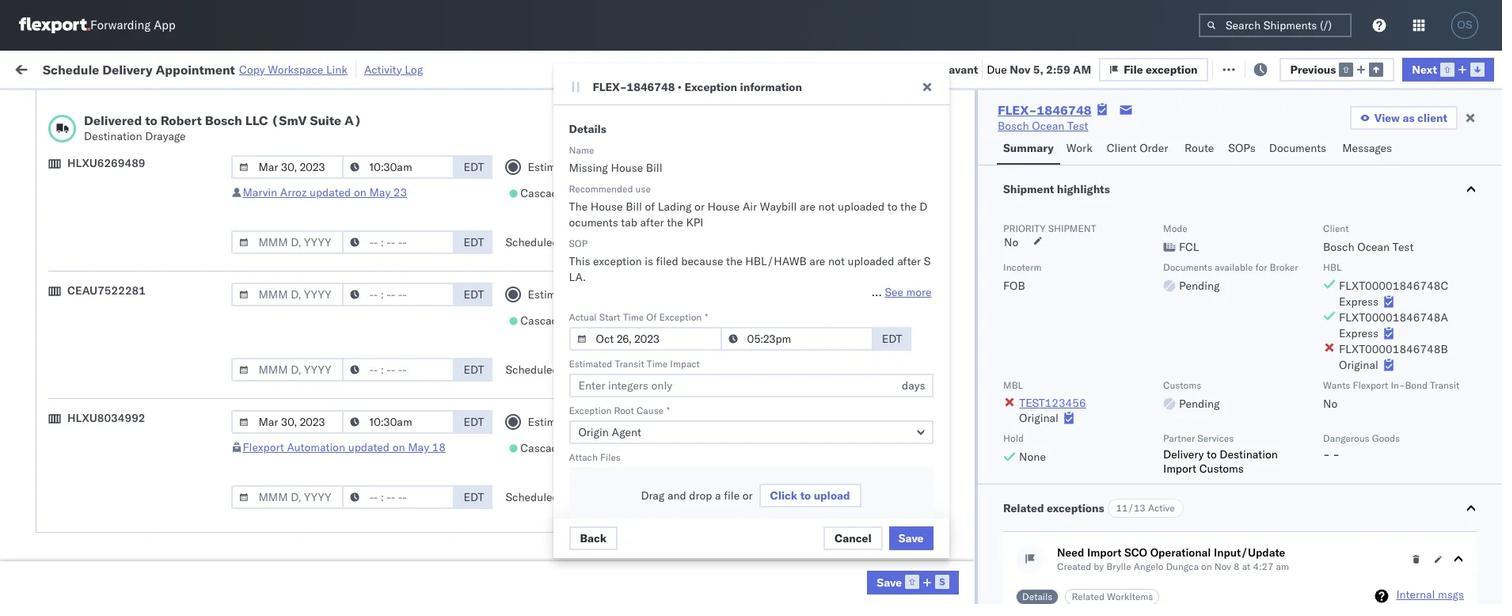 Task type: describe. For each thing, give the bounding box(es) containing it.
after up #bill_of_lading_chasing_error
[[816, 318, 840, 332]]

cascading for flexport automation updated on may 18
[[521, 441, 573, 455]]

1 horizontal spatial subcontractors
[[814, 365, 891, 379]]

consignee for caiu7969337
[[694, 159, 747, 173]]

3 schedule pickup from los angeles, ca link from the top
[[36, 297, 231, 312]]

3:00 am edt, aug 19, 2022
[[267, 159, 414, 173]]

scheduled for flexport automation updated on may 18
[[506, 490, 559, 504]]

previous button
[[1279, 57, 1395, 81]]

am
[[1276, 561, 1289, 573]]

wants
[[1323, 379, 1351, 391]]

on right the 23,
[[393, 440, 405, 455]]

omkar left 'due' at the right top
[[904, 62, 939, 76]]

the right 'if' in the left bottom of the page
[[661, 318, 677, 332]]

1 vertical spatial exception
[[659, 311, 702, 323]]

confirm pickup from los angeles, ca link
[[36, 436, 225, 452]]

2 ocean fcl from the top
[[509, 194, 565, 208]]

bosch ocean test down the please
[[617, 403, 708, 417]]

bosch up tab
[[617, 194, 649, 208]]

delivery up the ceau7522281
[[86, 263, 127, 277]]

savant for upload customs clearance documents
[[1379, 159, 1413, 173]]

exception down search shipments (/) text field
[[1253, 61, 1305, 76]]

12 ocean fcl from the top
[[509, 542, 565, 556]]

container numbers button
[[1018, 120, 1110, 148]]

1846748 right 'm'
[[952, 333, 1000, 347]]

4 1889466 from the top
[[952, 472, 1000, 487]]

the down the lading
[[667, 215, 683, 230]]

message (0)
[[213, 61, 278, 76]]

3 hlxu6269489, from the top
[[1110, 263, 1191, 277]]

0 horizontal spatial file exception
[[1124, 62, 1198, 76]]

1 integration test account - karl lagerfeld from the top
[[726, 542, 932, 556]]

container numbers
[[1026, 123, 1068, 147]]

schedule pickup from los angeles, ca for flex-1846748
[[36, 193, 231, 207]]

-- : -- -- text field for ceau7522281
[[342, 358, 455, 382]]

activity
[[364, 62, 402, 76]]

0 horizontal spatial file
[[1124, 62, 1143, 76]]

los for fourth schedule pickup from los angeles, ca button from the bottom of the page
[[149, 228, 167, 242]]

may for 18
[[408, 440, 429, 455]]

wants flexport in-bond transit no
[[1323, 379, 1460, 411]]

bosch up enter integers only number field
[[726, 333, 757, 347]]

2 gvcu5265864 from the top
[[1026, 577, 1104, 591]]

shipment highlights
[[1004, 182, 1110, 196]]

flex-1846748 up gene
[[918, 333, 1000, 347]]

after left s
[[897, 254, 921, 268]]

1 lagerfeld from the top
[[885, 542, 932, 556]]

workitem
[[17, 129, 59, 141]]

on down missing
[[576, 186, 589, 200]]

import inside need import sco operational input/update created by brylle angelo dungca on nov 8 at 4:27 am
[[1087, 546, 1122, 560]]

uploaded inside this exception is filed because the hbl/hawb are not uploaded after s la. for air: 1. please check if the exception is filed before or after sla (atd) - if before sla, resolve and reply with #bill_of_lading_chasing_error m essage - if after sla, please check with the warehouse subcontractors to gene rate hawb 2. warehouse subcontractors will generate and upload hawb
[[848, 254, 895, 268]]

abcdefg78456546 for schedule delivery appointment
[[1134, 403, 1241, 417]]

2 cascading from the top
[[521, 314, 573, 328]]

13,
[[362, 507, 379, 522]]

time for impact
[[647, 358, 668, 370]]

1 1889466 from the top
[[952, 368, 1000, 382]]

to inside delivered to robert bosch llc (smv suite a) destination drayage
[[145, 112, 157, 128]]

1 horizontal spatial original
[[1339, 358, 1379, 372]]

sops button
[[1222, 134, 1263, 165]]

schedule pickup from los angeles, ca link for flex-1893174
[[36, 506, 231, 522]]

bosch down the of
[[617, 228, 649, 243]]

0 vertical spatial *
[[705, 311, 708, 323]]

fcl for confirm pickup from los angeles, ca button
[[544, 438, 565, 452]]

start
[[599, 311, 621, 323]]

7 resize handle column header from the left
[[999, 123, 1018, 604]]

exception root cause *
[[569, 405, 670, 417]]

schedule pickup from los angeles, ca button for flex-1846748
[[36, 192, 231, 209]]

filtered by:
[[16, 97, 73, 111]]

2 if from the top
[[579, 365, 586, 379]]

to inside this exception is filed because the hbl/hawb are not uploaded after s la. for air: 1. please check if the exception is filed before or after sla (atd) - if before sla, resolve and reply with #bill_of_lading_chasing_error m essage - if after sla, please check with the warehouse subcontractors to gene rate hawb 2. warehouse subcontractors will generate and upload hawb
[[894, 365, 904, 379]]

house left air
[[708, 200, 740, 214]]

actions
[[1452, 129, 1485, 141]]

mbl/mawb numbers button
[[1126, 126, 1319, 142]]

5 edt, from the top
[[315, 298, 340, 312]]

lhuu7894563, for confirm delivery
[[1026, 472, 1108, 486]]

1846748 up the container numbers button
[[1037, 102, 1092, 118]]

0 vertical spatial filed
[[656, 254, 678, 268]]

2 vertical spatial test123456
[[1020, 396, 1086, 410]]

forwarding
[[90, 18, 151, 33]]

1 horizontal spatial file
[[1231, 61, 1251, 76]]

2 flex-2130387 from the top
[[918, 577, 1000, 591]]

759
[[292, 61, 313, 76]]

of
[[645, 200, 655, 214]]

need import sco operational input/update created by brylle angelo dungca on nov 8 at 4:27 am
[[1057, 546, 1289, 573]]

(atd)
[[866, 318, 901, 332]]

los for third schedule pickup from los angeles, ca button from the bottom
[[149, 297, 167, 312]]

3 ocean fcl from the top
[[509, 228, 565, 243]]

fcl for schedule pickup from los angeles, ca button corresponding to flex-1889466
[[544, 368, 565, 382]]

0 horizontal spatial before
[[589, 333, 621, 348]]

1 maeu9408431 from the top
[[1134, 542, 1214, 556]]

bookings test consignee
[[726, 507, 852, 522]]

recommended
[[569, 183, 633, 195]]

2:59 am edt, nov 5, 2022 for third schedule pickup from los angeles, ca button from the bottom
[[267, 298, 406, 312]]

flxt00001846748b
[[1339, 342, 1448, 356]]

6 ocean fcl from the top
[[509, 333, 565, 347]]

exception up mbl/mawb
[[1146, 62, 1198, 76]]

the
[[569, 200, 588, 214]]

bosch ocean test up hbl/hawb
[[726, 194, 816, 208]]

schedule delivery appointment for 2:59 am edt, nov 5, 2022
[[36, 263, 195, 277]]

0 vertical spatial save
[[899, 532, 924, 546]]

more
[[906, 285, 932, 299]]

1846748 right more
[[952, 298, 1000, 312]]

2 integration test account - karl lagerfeld from the top
[[726, 577, 932, 591]]

import work
[[135, 61, 201, 76]]

1 vertical spatial check
[[678, 365, 708, 379]]

2 schedule pickup from los angeles, ca from the top
[[36, 228, 231, 242]]

ready
[[122, 98, 150, 110]]

schedule pickup from los angeles, ca for flex-1893174
[[36, 506, 231, 521]]

exception right this
[[593, 254, 642, 268]]

2 account from the top
[[807, 577, 849, 591]]

on left files
[[576, 441, 589, 455]]

fcl for the schedule delivery appointment button for 2:59 am est, dec 14, 2022
[[544, 403, 565, 417]]

2 schedule pickup from los angeles, ca button from the top
[[36, 227, 231, 244]]

0 horizontal spatial for
[[152, 98, 165, 110]]

drag and drop a file or
[[641, 489, 753, 503]]

bosch ocean test down 'if' in the left bottom of the page
[[617, 333, 708, 347]]

2 integration from the top
[[726, 577, 780, 591]]

schedule pickup from los angeles, ca link for flex-1889466
[[36, 366, 231, 382]]

in-
[[1391, 379, 1405, 391]]

bosch down will
[[726, 438, 757, 452]]

1 resize handle column header from the left
[[239, 123, 258, 604]]

from inside button
[[117, 437, 140, 451]]

internal
[[1397, 588, 1435, 602]]

7 ocean fcl from the top
[[509, 368, 565, 382]]

delivered
[[84, 112, 142, 128]]

2 hlxu6269489, from the top
[[1110, 228, 1191, 242]]

3 flex-1889466 from the top
[[918, 438, 1000, 452]]

flexport inside wants flexport in-bond transit no
[[1353, 379, 1389, 391]]

1846748 down 1660288 in the top right of the page
[[952, 194, 1000, 208]]

clearance for first upload customs clearance documents button from the bottom
[[123, 332, 173, 346]]

omkar savant for flex-1846748
[[1342, 228, 1413, 243]]

0 vertical spatial check
[[618, 318, 648, 332]]

10 resize handle column header from the left
[[1424, 123, 1443, 604]]

bond
[[1405, 379, 1428, 391]]

schedule pickup from los angeles, ca button for flex-1893174
[[36, 506, 231, 523]]

dec for schedule pickup from los angeles, ca
[[342, 368, 362, 382]]

work inside button
[[173, 61, 201, 76]]

est, for "confirm pickup from los angeles, ca" link
[[314, 438, 338, 452]]

flexport up the use
[[617, 159, 659, 173]]

to inside the partner services delivery to destination import customs
[[1207, 447, 1217, 462]]

3 mmm d, yyyy text field from the top
[[232, 410, 344, 434]]

4 ocean fcl from the top
[[509, 263, 565, 278]]

ceau7522281, for schedule delivery appointment "link" related to 2:59 am edt, nov 5, 2022
[[1026, 263, 1107, 277]]

bosch inside delivered to robert bosch llc (smv suite a) destination drayage
[[205, 112, 242, 128]]

1 horizontal spatial with
[[739, 333, 760, 348]]

nov for schedule delivery appointment "link" related to 2:59 am edt, nov 5, 2022
[[343, 263, 363, 278]]

bosch right "air:"
[[617, 298, 649, 312]]

to inside details name missing house bill recommended use the house bill of lading or house air waybill are not uploaded to the d ocuments tab after the kpi
[[888, 200, 898, 214]]

14, for schedule pickup from los angeles, ca
[[365, 368, 382, 382]]

express for flxt00001846748c
[[1339, 295, 1379, 309]]

my work
[[16, 57, 86, 80]]

destination inside the partner services delivery to destination import customs
[[1220, 447, 1278, 462]]

flexport. image
[[19, 17, 90, 33]]

2 resize handle column header from the left
[[424, 123, 443, 604]]

759 at risk
[[292, 61, 347, 76]]

upload for first upload customs clearance documents button from the bottom
[[36, 332, 72, 346]]

1 vertical spatial sla,
[[615, 365, 639, 379]]

bosch up 'actual start time of exception *' on the bottom of the page
[[617, 263, 649, 278]]

messages
[[1343, 141, 1392, 155]]

cascading on for marvin arroz updated on may 23
[[521, 186, 589, 200]]

customs inside the partner services delivery to destination import customs
[[1200, 462, 1244, 476]]

flex-1846748 up 'm'
[[918, 298, 1000, 312]]

0 vertical spatial before
[[768, 318, 800, 332]]

1 vertical spatial actual
[[569, 311, 597, 323]]

3 omkar savant from the top
[[1342, 263, 1413, 278]]

on left log
[[388, 61, 401, 76]]

batch action button
[[1388, 57, 1492, 80]]

1 horizontal spatial file exception
[[1231, 61, 1305, 76]]

9:00 am est, dec 24, 2022
[[267, 472, 413, 487]]

1 vertical spatial filed
[[743, 318, 765, 332]]

flex-1846748 up container
[[998, 102, 1092, 118]]

on left start
[[576, 314, 589, 328]]

client order button
[[1101, 134, 1179, 165]]

schedule delivery appointment for 2:59 am est, dec 14, 2022
[[36, 402, 195, 416]]

hold
[[1004, 432, 1024, 444]]

client order
[[1107, 141, 1168, 155]]

on down aug
[[354, 185, 367, 200]]

2 schedule pickup from los angeles, ca link from the top
[[36, 227, 231, 243]]

the up will
[[735, 365, 752, 379]]

fcl for fourth schedule pickup from los angeles, ca button from the bottom of the page
[[544, 228, 565, 243]]

8 ocean fcl from the top
[[509, 403, 565, 417]]

2 lagerfeld from the top
[[885, 577, 932, 591]]

delivered to robert bosch llc (smv suite a) destination drayage
[[84, 112, 362, 143]]

bosch up will
[[726, 368, 757, 382]]

abcdefg78456546 for schedule pickup from los angeles, ca
[[1134, 368, 1241, 382]]

client for bosch
[[1323, 223, 1349, 234]]

bosch up root
[[617, 368, 649, 382]]

name
[[569, 144, 594, 156]]

customs down workitem button
[[75, 158, 120, 172]]

bosch ocean test down "generate"
[[726, 438, 816, 452]]

uetu5238478 for schedule pickup from los angeles, ca
[[1110, 367, 1188, 382]]

schedule delivery appointment link for 2:59 am edt, nov 5, 2022
[[36, 262, 195, 278]]

1 ocean fcl from the top
[[509, 159, 565, 173]]

2 vertical spatial and
[[668, 489, 686, 503]]

are inside this exception is filed because the hbl/hawb are not uploaded after s la. for air: 1. please check if the exception is filed before or after sla (atd) - if before sla, resolve and reply with #bill_of_lading_chasing_error m essage - if after sla, please check with the warehouse subcontractors to gene rate hawb 2. warehouse subcontractors will generate and upload hawb
[[810, 254, 826, 268]]

consignee down the click to upload
[[799, 507, 852, 522]]

dec for confirm delivery
[[342, 472, 362, 487]]

2 ceau7522281, hlxu6269489, hlxu8034992 from the top
[[1026, 228, 1271, 242]]

Search Work text field
[[969, 57, 1142, 80]]

dungca
[[1166, 561, 1199, 573]]

forwarding app link
[[19, 17, 176, 33]]

1 vertical spatial *
[[667, 405, 670, 417]]

0 vertical spatial save button
[[889, 527, 933, 551]]

2 upload customs clearance documents from the top
[[36, 332, 234, 346]]

bosch down root
[[617, 438, 649, 452]]

flex-1846748 • exception information
[[593, 80, 802, 94]]

-- : -- -- text field for hlxu8034992
[[342, 485, 455, 509]]

flex-1846748 up more
[[918, 263, 1000, 278]]

the left d
[[901, 200, 917, 214]]

3 ceau7522281, hlxu6269489, hlxu8034992 from the top
[[1026, 263, 1271, 277]]

2 karl from the top
[[862, 577, 882, 591]]

jaehyung
[[1342, 542, 1389, 556]]

1 vertical spatial save
[[877, 575, 902, 590]]

drop
[[689, 489, 712, 503]]

delivery down confirm delivery button
[[86, 541, 127, 556]]

Search Shipments (/) text field
[[1199, 13, 1352, 37]]

dangerous
[[1323, 432, 1370, 444]]

ocean inside client bosch ocean test incoterm fob
[[1358, 240, 1390, 254]]

delivery inside the partner services delivery to destination import customs
[[1163, 447, 1204, 462]]

1846748 left incoterm
[[952, 263, 1000, 278]]

test123456 for schedule delivery appointment
[[1134, 263, 1201, 278]]

schedule for schedule pickup from los angeles, ca button associated with flex-1893174
[[36, 506, 83, 521]]

bosch ocean test up 'if' in the left bottom of the page
[[617, 298, 708, 312]]

: for status
[[115, 98, 118, 110]]

arroz
[[280, 185, 307, 200]]

3 1889466 from the top
[[952, 438, 1000, 452]]

none
[[1019, 450, 1046, 464]]

no inside wants flexport in-bond transit no
[[1323, 397, 1338, 411]]

0 vertical spatial is
[[645, 254, 653, 268]]

flexport down drag
[[617, 507, 659, 522]]

bosch ocean test down waybill
[[726, 263, 816, 278]]

at inside need import sco operational input/update created by brylle angelo dungca on nov 8 at 4:27 am
[[1242, 561, 1251, 573]]

angeles, for schedule pickup from los angeles, ca button associated with flex-1893174
[[170, 506, 213, 521]]

bosch down 'actual start time of exception *' on the bottom of the page
[[617, 333, 649, 347]]

client for order
[[1107, 141, 1137, 155]]

bosch ocean test up kpi
[[617, 194, 708, 208]]

marvin arroz updated on may 23
[[243, 185, 407, 200]]

os
[[1458, 19, 1473, 31]]

house up the use
[[611, 161, 643, 175]]

reply
[[711, 333, 736, 348]]

flxt00001846748c
[[1339, 279, 1449, 293]]

related for related exceptions
[[1004, 501, 1044, 516]]

choi
[[1392, 542, 1415, 556]]

0 horizontal spatial hawb
[[592, 381, 624, 395]]

angeles, for schedule pickup from los angeles, ca button corresponding to flex-1846748
[[170, 193, 213, 207]]

lhuu7894563, uetu5238478 for schedule delivery appointment
[[1026, 402, 1188, 417]]

bosch down the please
[[617, 403, 649, 417]]

9 ocean fcl from the top
[[509, 438, 565, 452]]

nov inside need import sco operational input/update created by brylle angelo dungca on nov 8 at 4:27 am
[[1215, 561, 1232, 573]]

work inside button
[[1067, 141, 1093, 155]]

2 1889466 from the top
[[952, 403, 1000, 417]]

: for snoozed
[[368, 98, 371, 110]]

because
[[681, 254, 723, 268]]

delivery inside confirm delivery link
[[80, 472, 120, 486]]

19,
[[366, 159, 384, 173]]

view as client button
[[1350, 106, 1458, 130]]

0 horizontal spatial bill
[[626, 200, 642, 214]]

(0)
[[258, 61, 278, 76]]

sop
[[569, 238, 588, 249]]

205 on track
[[365, 61, 429, 76]]

dec for confirm pickup from los angeles, ca
[[341, 438, 362, 452]]

est, for schedule delivery appointment "link" related to 2:59 am est, dec 14, 2022
[[315, 403, 339, 417]]

updated for automation
[[348, 440, 390, 455]]

fcl for the schedule delivery appointment button associated with 2:59 am edt, nov 5, 2022
[[544, 263, 565, 278]]

schedule pickup from los angeles, ca button for flex-1889466
[[36, 366, 231, 384]]

0 vertical spatial sla,
[[624, 333, 648, 348]]

may for 23
[[369, 185, 391, 200]]

1 if from the top
[[579, 333, 586, 348]]

... see more
[[872, 285, 932, 299]]

bosch ocean test up origin agent text field
[[726, 403, 816, 417]]

angeles, for fourth schedule pickup from los angeles, ca button from the bottom of the page
[[170, 228, 213, 242]]

ymluw236679313
[[1134, 159, 1236, 173]]

my
[[16, 57, 41, 80]]

nov for third schedule pickup from los angeles, ca link from the top of the page
[[343, 298, 363, 312]]

flexport up 9:00
[[243, 440, 284, 455]]

3 resize handle column header from the left
[[482, 123, 501, 604]]

as
[[1403, 111, 1415, 125]]

drayage
[[145, 129, 186, 143]]

on inside need import sco operational input/update created by brylle angelo dungca on nov 8 at 4:27 am
[[1201, 561, 1212, 573]]

destination inside delivered to robert bosch llc (smv suite a) destination drayage
[[84, 129, 142, 143]]

lhuu7894563, for schedule pickup from los angeles, ca
[[1026, 367, 1108, 382]]

0 horizontal spatial with
[[711, 365, 733, 379]]

0 vertical spatial exception
[[685, 80, 737, 94]]

bosch ocean test down the lading
[[617, 228, 708, 243]]

9 resize handle column header from the left
[[1315, 123, 1335, 604]]

omkar savant for flex-1660288
[[1342, 159, 1413, 173]]

4 resize handle column header from the left
[[591, 123, 610, 604]]

1 flex-2130387 from the top
[[918, 542, 1000, 556]]

1 edt, from the top
[[315, 159, 340, 173]]

bosch ocean test up enter integers only number field
[[726, 333, 816, 347]]

bosch ocean test down resolve
[[617, 368, 708, 382]]

due
[[987, 62, 1007, 76]]

cancel button
[[824, 527, 883, 551]]

uetu5238478 for confirm delivery
[[1110, 472, 1188, 486]]

a
[[715, 489, 721, 503]]

6 resize handle column header from the left
[[865, 123, 885, 604]]

11 resize handle column header from the left
[[1474, 123, 1493, 604]]

internal msgs button
[[1397, 588, 1464, 603]]

0 vertical spatial and
[[689, 333, 708, 348]]

0 horizontal spatial at
[[315, 61, 325, 76]]

24,
[[365, 472, 382, 487]]

1 ceau7522281, hlxu6269489, hlxu8034992 from the top
[[1026, 193, 1271, 208]]

are inside details name missing house bill recommended use the house bill of lading or house air waybill are not uploaded to the d ocuments tab after the kpi
[[800, 200, 816, 214]]

attach files
[[569, 451, 621, 463]]

0 horizontal spatial original
[[1019, 411, 1059, 425]]

summary button
[[997, 134, 1060, 165]]

10 ocean fcl from the top
[[509, 472, 565, 487]]

bosch up 'file'
[[726, 472, 757, 487]]

4 hlxu6269489, from the top
[[1110, 298, 1191, 312]]

cascading for marvin arroz updated on may 23
[[521, 186, 573, 200]]

la.
[[569, 270, 586, 284]]

import inside the partner services delivery to destination import customs
[[1163, 462, 1197, 476]]

3 schedule pickup from los angeles, ca from the top
[[36, 297, 231, 312]]

2 cascading on from the top
[[521, 314, 589, 328]]

mbl
[[1004, 379, 1023, 391]]

estimated up rate
[[569, 358, 612, 370]]

maeu9736123
[[1134, 507, 1214, 522]]

click to upload
[[770, 489, 850, 503]]

0 horizontal spatial subcontractors
[[641, 397, 718, 411]]

1 2130387 from the top
[[952, 542, 1000, 556]]

bosch right because
[[726, 263, 757, 278]]

delivery up ready
[[102, 61, 153, 77]]

bosch ocean test down cause
[[617, 438, 708, 452]]

1846748 left priority
[[952, 228, 1000, 243]]

the right because
[[726, 254, 743, 268]]

0 vertical spatial bill
[[646, 161, 662, 175]]

lhuu7894563, for confirm pickup from los angeles, ca
[[1026, 437, 1108, 451]]

mbl/mawb numbers
[[1134, 129, 1231, 141]]

attach
[[569, 451, 598, 463]]

1 horizontal spatial or
[[743, 489, 753, 503]]

confirm delivery link
[[36, 471, 120, 487]]

see more button
[[885, 285, 932, 299]]

2 scheduled from the top
[[506, 363, 559, 377]]



Task type: locate. For each thing, give the bounding box(es) containing it.
0 vertical spatial client
[[1107, 141, 1137, 155]]

1 vertical spatial no
[[1004, 235, 1019, 249]]

demo for 2022
[[662, 159, 691, 173]]

1 vertical spatial and
[[788, 397, 807, 411]]

client inside button
[[1107, 141, 1137, 155]]

1 vertical spatial gvcu5265864
[[1026, 577, 1104, 591]]

2 vertical spatial omkar savant
[[1342, 263, 1413, 278]]

5,
[[1033, 62, 1044, 76], [366, 194, 376, 208], [366, 228, 376, 243], [366, 263, 376, 278], [366, 298, 376, 312]]

1 vertical spatial warehouse
[[582, 397, 639, 411]]

schedule for the schedule delivery appointment button associated with 2:59 am edt, nov 5, 2022
[[36, 263, 83, 277]]

2 vertical spatial cascading
[[521, 441, 573, 455]]

2 edt, from the top
[[315, 194, 340, 208]]

3 abcdefg78456546 from the top
[[1134, 438, 1241, 452]]

omkar down messages
[[1342, 159, 1376, 173]]

msdu7304509
[[1026, 507, 1106, 521]]

deadline
[[267, 129, 306, 141]]

test123456 for schedule pickup from los angeles, ca
[[1134, 228, 1201, 243]]

house down the recommended
[[591, 200, 623, 214]]

1 vertical spatial express
[[1339, 326, 1379, 341]]

fcl for schedule pickup from los angeles, ca button corresponding to flex-1846748
[[544, 194, 565, 208]]

abcdefg78456546 for confirm pickup from los angeles, ca
[[1134, 438, 1241, 452]]

0 vertical spatial uploaded
[[838, 200, 885, 214]]

0 vertical spatial transit
[[615, 358, 644, 370]]

1 horizontal spatial before
[[768, 318, 800, 332]]

angeles, for third schedule pickup from los angeles, ca button from the bottom
[[170, 297, 213, 312]]

flex-1846748 up s
[[918, 228, 1000, 243]]

4 flex-1889466 from the top
[[918, 472, 1000, 487]]

log
[[405, 62, 423, 76]]

customs up partner
[[1163, 379, 1202, 391]]

cascading on down missing
[[521, 186, 589, 200]]

1 vertical spatial uploaded
[[848, 254, 895, 268]]

schedule for fourth schedule pickup from los angeles, ca button from the bottom of the page
[[36, 228, 83, 242]]

actual left start
[[569, 311, 597, 323]]

3 schedule pickup from los angeles, ca button from the top
[[36, 297, 231, 314]]

1889466 up 1893174
[[952, 472, 1000, 487]]

1 2:59 am edt, nov 5, 2022 from the top
[[267, 194, 406, 208]]

uploaded inside details name missing house bill recommended use the house bill of lading or house air waybill are not uploaded to the d ocuments tab after the kpi
[[838, 200, 885, 214]]

after down essage
[[589, 365, 613, 379]]

0 vertical spatial 14,
[[365, 368, 382, 382]]

are right hbl/hawb
[[810, 254, 826, 268]]

1 uetu5238478 from the top
[[1110, 367, 1188, 382]]

3 lhuu7894563, uetu5238478 from the top
[[1026, 437, 1188, 451]]

1 vertical spatial import
[[1163, 462, 1197, 476]]

actual for flexport automation updated on may 18
[[620, 415, 652, 429]]

transit inside wants flexport in-bond transit no
[[1430, 379, 1460, 391]]

or inside details name missing house bill recommended use the house bill of lading or house air waybill are not uploaded to the d ocuments tab after the kpi
[[695, 200, 705, 214]]

0 vertical spatial confirm
[[36, 437, 77, 451]]

ca inside button
[[210, 437, 225, 451]]

-- : -- -- text field down the 23,
[[342, 485, 455, 509]]

after
[[640, 215, 664, 230], [897, 254, 921, 268], [816, 318, 840, 332], [589, 365, 613, 379]]

see
[[885, 285, 904, 299]]

flex-1660288 button
[[892, 155, 1003, 177], [892, 155, 1003, 177]]

1 pending from the top
[[1179, 279, 1220, 293]]

fcl for schedule pickup from los angeles, ca button associated with flex-1893174
[[544, 507, 565, 522]]

deadline button
[[260, 126, 427, 142]]

no right snoozed
[[375, 98, 388, 110]]

2 2:59 am est, dec 14, 2022 from the top
[[267, 403, 413, 417]]

flexport
[[617, 159, 659, 173], [1353, 379, 1389, 391], [243, 440, 284, 455], [617, 507, 659, 522]]

1 horizontal spatial at
[[1242, 561, 1251, 573]]

1 cascading from the top
[[521, 186, 573, 200]]

1 account from the top
[[807, 542, 849, 556]]

lhuu7894563, uetu5238478 for confirm delivery
[[1026, 472, 1188, 486]]

schedule delivery appointment link for 2:59 am est, dec 14, 2022
[[36, 401, 195, 417]]

1 horizontal spatial hawb
[[847, 397, 880, 411]]

1 vertical spatial upload customs clearance documents
[[36, 332, 234, 346]]

5 resize handle column header from the left
[[699, 123, 718, 604]]

import work button
[[128, 51, 207, 86]]

bosch ocean test up of in the bottom left of the page
[[617, 263, 708, 278]]

0 vertical spatial schedule delivery appointment
[[36, 263, 195, 277]]

priority
[[1004, 223, 1046, 234]]

3 cascading from the top
[[521, 441, 573, 455]]

0 vertical spatial flexport demo consignee
[[617, 159, 747, 173]]

due nov 5, 2:59 am
[[987, 62, 1091, 76]]

1 horizontal spatial related
[[1072, 591, 1105, 603]]

view as client
[[1375, 111, 1448, 125]]

1 vertical spatial cascading on
[[521, 314, 589, 328]]

related for related workitems
[[1072, 591, 1105, 603]]

related inside button
[[1072, 591, 1105, 603]]

resize handle column header
[[239, 123, 258, 604], [424, 123, 443, 604], [482, 123, 501, 604], [591, 123, 610, 604], [699, 123, 718, 604], [865, 123, 885, 604], [999, 123, 1018, 604], [1107, 123, 1126, 604], [1315, 123, 1335, 604], [1424, 123, 1443, 604], [1474, 123, 1493, 604]]

flex-1889466 up flex-1893174
[[918, 472, 1000, 487]]

save button
[[889, 527, 933, 551], [867, 571, 959, 595]]

customs down services
[[1200, 462, 1244, 476]]

work,
[[167, 98, 193, 110]]

if up essage
[[579, 333, 586, 348]]

2 omkar savant from the top
[[1342, 228, 1413, 243]]

bosch left waybill
[[726, 194, 757, 208]]

1 flexport demo consignee from the top
[[617, 159, 747, 173]]

updated down 3:00 am edt, aug 19, 2022
[[310, 185, 351, 200]]

2 confirm from the top
[[36, 472, 77, 486]]

1 vertical spatial 2:59 am est, dec 14, 2022
[[267, 403, 413, 417]]

0 vertical spatial flex-2130387
[[918, 542, 1000, 556]]

1 integration from the top
[[726, 542, 780, 556]]

express for flxt00001846748a
[[1339, 326, 1379, 341]]

2 : from the left
[[368, 98, 371, 110]]

2 upload customs clearance documents link from the top
[[36, 331, 234, 347]]

or inside this exception is filed because the hbl/hawb are not uploaded after s la. for air: 1. please check if the exception is filed before or after sla (atd) - if before sla, resolve and reply with #bill_of_lading_chasing_error m essage - if after sla, please check with the warehouse subcontractors to gene rate hawb 2. warehouse subcontractors will generate and upload hawb
[[803, 318, 813, 332]]

details inside button
[[1023, 591, 1053, 603]]

2 vertical spatial mmm d, yyyy text field
[[232, 410, 344, 434]]

goods
[[1372, 432, 1400, 444]]

2 vertical spatial no
[[1323, 397, 1338, 411]]

2 express from the top
[[1339, 326, 1379, 341]]

work
[[45, 57, 86, 80]]

angeles, for schedule pickup from los angeles, ca button corresponding to flex-1889466
[[170, 367, 213, 381]]

0 vertical spatial account
[[807, 542, 849, 556]]

2 abcdefg78456546 from the top
[[1134, 403, 1241, 417]]

1 schedule pickup from los angeles, ca from the top
[[36, 193, 231, 207]]

2 vertical spatial cascading on
[[521, 441, 589, 455]]

upload customs clearance documents link for first upload customs clearance documents button from the top
[[36, 157, 234, 173]]

subcontractors down #bill_of_lading_chasing_error
[[814, 365, 891, 379]]

confirm for confirm delivery
[[36, 472, 77, 486]]

1 gvcu5265864 from the top
[[1026, 542, 1104, 556]]

1 schedule delivery appointment link from the top
[[36, 262, 195, 278]]

0 vertical spatial if
[[579, 333, 586, 348]]

2 schedule delivery appointment button from the top
[[36, 401, 195, 419]]

0 vertical spatial clearance
[[123, 158, 173, 172]]

at right 8 on the right of the page
[[1242, 561, 1251, 573]]

1 schedule pickup from los angeles, ca link from the top
[[36, 192, 231, 208]]

1 horizontal spatial numbers
[[1192, 129, 1231, 141]]

house
[[611, 161, 643, 175], [591, 200, 623, 214], [708, 200, 740, 214]]

test123456 down mode
[[1134, 263, 1201, 278]]

2:59 am edt, nov 5, 2022 for the schedule delivery appointment button associated with 2:59 am edt, nov 5, 2022
[[267, 263, 406, 278]]

0 vertical spatial karl
[[862, 542, 882, 556]]

lhuu7894563, for schedule delivery appointment
[[1026, 402, 1108, 417]]

ceau7522281, for third schedule pickup from los angeles, ca link from the top of the page
[[1026, 298, 1107, 312]]

numbers for mbl/mawb numbers
[[1192, 129, 1231, 141]]

sla, up estimated transit time impact
[[624, 333, 648, 348]]

0 vertical spatial 2130387
[[952, 542, 1000, 556]]

1 vertical spatial integration
[[726, 577, 780, 591]]

MMM D, YYYY text field
[[232, 155, 344, 179], [232, 283, 344, 306], [569, 327, 722, 351], [232, 485, 344, 509]]

transit right essage
[[615, 358, 644, 370]]

account down bookings test consignee
[[807, 542, 849, 556]]

priority shipment
[[1004, 223, 1096, 234]]

ceau7522281, for 4th schedule pickup from los angeles, ca link from the bottom of the page
[[1026, 228, 1107, 242]]

uetu5238478 for schedule delivery appointment
[[1110, 402, 1188, 417]]

1 express from the top
[[1339, 295, 1379, 309]]

omkar for schedule delivery appointment
[[1342, 263, 1376, 278]]

MMM D, YYYY text field
[[232, 230, 344, 254], [232, 358, 344, 382], [232, 410, 344, 434]]

savant for schedule delivery appointment
[[1379, 263, 1413, 278]]

2:59 am edt, nov 5, 2022
[[267, 194, 406, 208], [267, 228, 406, 243], [267, 263, 406, 278], [267, 298, 406, 312]]

fob
[[1004, 279, 1025, 293]]

filed left because
[[656, 254, 678, 268]]

0 vertical spatial schedule delivery appointment link
[[36, 262, 195, 278]]

schedule delivery appointment button for 2:59 am edt, nov 5, 2022
[[36, 262, 195, 279]]

upload inside this exception is filed because the hbl/hawb are not uploaded after s la. for air: 1. please check if the exception is filed before or after sla (atd) - if before sla, resolve and reply with #bill_of_lading_chasing_error m essage - if after sla, please check with the warehouse subcontractors to gene rate hawb 2. warehouse subcontractors will generate and upload hawb
[[810, 397, 844, 411]]

after inside details name missing house bill recommended use the house bill of lading or house air waybill are not uploaded to the d ocuments tab after the kpi
[[640, 215, 664, 230]]

before down please on the bottom
[[589, 333, 621, 348]]

1 vertical spatial work
[[1067, 141, 1093, 155]]

forwarding app
[[90, 18, 176, 33]]

file exception down search shipments (/) text field
[[1231, 61, 1305, 76]]

route
[[1185, 141, 1214, 155]]

fcl for third schedule pickup from los angeles, ca button from the bottom
[[544, 298, 565, 312]]

2 pending from the top
[[1179, 397, 1220, 411]]

1 upload customs clearance documents from the top
[[36, 158, 234, 172]]

2 vertical spatial schedule delivery appointment
[[36, 541, 195, 556]]

schedule pickup from los angeles, ca for flex-1889466
[[36, 367, 231, 381]]

0 vertical spatial upload customs clearance documents button
[[36, 157, 234, 175]]

0 horizontal spatial :
[[115, 98, 118, 110]]

no
[[375, 98, 388, 110], [1004, 235, 1019, 249], [1323, 397, 1338, 411]]

ceau7522281, hlxu6269489, hlxu8034992 down client bosch ocean test incoterm fob
[[1026, 298, 1271, 312]]

0 vertical spatial destination
[[84, 129, 142, 143]]

active
[[1148, 502, 1175, 514]]

import up ready
[[135, 61, 170, 76]]

0 vertical spatial or
[[695, 200, 705, 214]]

1 vertical spatial maeu9408431
[[1134, 577, 1214, 591]]

to inside button
[[800, 489, 811, 503]]

air
[[743, 200, 757, 214]]

1 flex-1889466 from the top
[[918, 368, 1000, 382]]

...
[[872, 285, 882, 299]]

1 abcdefg78456546 from the top
[[1134, 368, 1241, 382]]

bosch ocean test up "generate"
[[726, 368, 816, 382]]

estimated for hlxu6269489
[[528, 160, 578, 174]]

import inside import work button
[[135, 61, 170, 76]]

confirm for confirm pickup from los angeles, ca
[[36, 437, 77, 451]]

Origin Agent  text field
[[569, 421, 933, 444]]

test123456 button
[[1019, 396, 1087, 410]]

1 horizontal spatial may
[[408, 440, 429, 455]]

time down resolve
[[647, 358, 668, 370]]

sco
[[1125, 546, 1148, 560]]

Enter integers only number field
[[569, 374, 933, 398]]

warehouse
[[755, 365, 811, 379], [582, 397, 639, 411]]

los for schedule pickup from los angeles, ca button corresponding to flex-1889466
[[149, 367, 167, 381]]

exception
[[1253, 61, 1305, 76], [1146, 62, 1198, 76], [593, 254, 642, 268], [680, 318, 729, 332]]

angeles, for confirm pickup from los angeles, ca button
[[164, 437, 207, 451]]

2 schedule delivery appointment link from the top
[[36, 401, 195, 417]]

no down priority
[[1004, 235, 1019, 249]]

express up flxt00001846748b
[[1339, 326, 1379, 341]]

1 hlxu6269489, from the top
[[1110, 193, 1191, 208]]

numbers for container numbers
[[1026, 135, 1065, 147]]

nov for 4th schedule pickup from los angeles, ca link from the bottom of the page
[[343, 228, 363, 243]]

view
[[1375, 111, 1400, 125]]

1 vertical spatial clearance
[[123, 332, 173, 346]]

5 ocean fcl from the top
[[509, 298, 565, 312]]

1889466 left test123456 button
[[952, 403, 1000, 417]]

delivery up 'confirm pickup from los angeles, ca'
[[86, 402, 127, 416]]

flexport demo consignee for 3:00 am edt, aug 19, 2022
[[617, 159, 747, 173]]

1 vertical spatial details
[[1023, 591, 1053, 603]]

14, for schedule delivery appointment
[[365, 403, 382, 417]]

0 vertical spatial warehouse
[[755, 365, 811, 379]]

upload customs clearance documents link
[[36, 157, 234, 173], [36, 331, 234, 347]]

2 2130387 from the top
[[952, 577, 1000, 591]]

2 mmm d, yyyy text field from the top
[[232, 358, 344, 382]]

summary
[[1004, 141, 1054, 155]]

file
[[1231, 61, 1251, 76], [1124, 62, 1143, 76]]

ceau7522281, hlxu6269489, hlxu8034992 down ymluw236679313
[[1026, 228, 1271, 242]]

consignee down the a
[[694, 507, 747, 522]]

0 horizontal spatial related
[[1004, 501, 1044, 516]]

4 schedule pickup from los angeles, ca button from the top
[[36, 366, 231, 384]]

gvcu5265864 down created
[[1026, 577, 1104, 591]]

bosch inside client bosch ocean test incoterm fob
[[1323, 240, 1355, 254]]

1 lhuu7894563, uetu5238478 from the top
[[1026, 367, 1188, 382]]

nov
[[1010, 62, 1031, 76], [343, 194, 363, 208], [343, 228, 363, 243], [343, 263, 363, 278], [343, 298, 363, 312], [1215, 561, 1232, 573]]

waybill
[[760, 200, 797, 214]]

omkar for upload customs clearance documents
[[1342, 159, 1376, 173]]

llc
[[245, 112, 268, 128]]

0 vertical spatial schedule delivery appointment button
[[36, 262, 195, 279]]

1 lhuu7894563, from the top
[[1026, 367, 1108, 382]]

ceau7522281, down incoterm
[[1026, 298, 1107, 312]]

flex-1889466 left hold
[[918, 438, 1000, 452]]

1 horizontal spatial check
[[678, 365, 708, 379]]

pending for documents available for broker
[[1179, 279, 1220, 293]]

schedule for schedule pickup from los angeles, ca button corresponding to flex-1889466
[[36, 367, 83, 381]]

numbers inside container numbers
[[1026, 135, 1065, 147]]

1 2:59 am est, dec 14, 2022 from the top
[[267, 368, 413, 382]]

confirm inside button
[[36, 472, 77, 486]]

1889466
[[952, 368, 1000, 382], [952, 403, 1000, 417], [952, 438, 1000, 452], [952, 472, 1000, 487]]

numbers inside "button"
[[1192, 129, 1231, 141]]

gene
[[907, 365, 931, 379]]

3:00
[[267, 159, 292, 173]]

this
[[569, 254, 590, 268]]

3 edt, from the top
[[315, 228, 340, 243]]

operator
[[1342, 129, 1381, 141]]

a)
[[345, 112, 362, 128]]

1 vertical spatial may
[[408, 440, 429, 455]]

is up reply
[[732, 318, 740, 332]]

2 lhuu7894563, from the top
[[1026, 402, 1108, 417]]

11 ocean fcl from the top
[[509, 507, 565, 522]]

0 vertical spatial may
[[369, 185, 391, 200]]

0 vertical spatial details
[[569, 122, 607, 136]]

0 vertical spatial test123456
[[1134, 228, 1201, 243]]

fcl for first upload customs clearance documents button from the top
[[544, 159, 565, 173]]

2 upload from the top
[[36, 332, 72, 346]]

2 demo from the top
[[662, 507, 691, 522]]

angeles, inside button
[[164, 437, 207, 451]]

los inside button
[[143, 437, 161, 451]]

1 vertical spatial save button
[[867, 571, 959, 595]]

check left 'if' in the left bottom of the page
[[618, 318, 648, 332]]

0 vertical spatial at
[[315, 61, 325, 76]]

1 vertical spatial if
[[579, 365, 586, 379]]

exception up reply
[[680, 318, 729, 332]]

3 lhuu7894563, from the top
[[1026, 437, 1108, 451]]

msgs
[[1438, 588, 1464, 602]]

1 schedule delivery appointment from the top
[[36, 263, 195, 277]]

1 scheduled from the top
[[506, 235, 559, 249]]

not right waybill
[[819, 200, 835, 214]]

1 vertical spatial related
[[1072, 591, 1105, 603]]

upload inside button
[[814, 489, 850, 503]]

details button
[[1016, 589, 1059, 604]]

sops
[[1229, 141, 1256, 155]]

next button
[[1403, 57, 1494, 81]]

lhuu7894563, uetu5238478
[[1026, 367, 1188, 382], [1026, 402, 1188, 417], [1026, 437, 1188, 451], [1026, 472, 1188, 486]]

may left 23
[[369, 185, 391, 200]]

2022
[[386, 159, 414, 173], [379, 194, 406, 208], [379, 228, 406, 243], [379, 263, 406, 278], [379, 298, 406, 312], [385, 368, 413, 382], [385, 403, 413, 417], [384, 438, 412, 452], [385, 472, 413, 487]]

3 cascading on from the top
[[521, 441, 589, 455]]

kpi
[[686, 215, 704, 230]]

4 ceau7522281, hlxu6269489, hlxu8034992 from the top
[[1026, 298, 1271, 312]]

1 upload customs clearance documents button from the top
[[36, 157, 234, 175]]

hlxu6269489, down mode
[[1110, 263, 1191, 277]]

will
[[721, 397, 739, 411]]

work
[[173, 61, 201, 76], [1067, 141, 1093, 155]]

rate
[[569, 381, 589, 395]]

the
[[901, 200, 917, 214], [667, 215, 683, 230], [726, 254, 743, 268], [661, 318, 677, 332], [735, 365, 752, 379]]

0 horizontal spatial check
[[618, 318, 648, 332]]

1 schedule delivery appointment button from the top
[[36, 262, 195, 279]]

air:
[[588, 302, 606, 316]]

subcontractors down the please
[[641, 397, 718, 411]]

bosch up origin agent text field
[[726, 403, 757, 417]]

los for confirm pickup from los angeles, ca button
[[143, 437, 161, 451]]

cascading on for flexport automation updated on may 18
[[521, 441, 589, 455]]

2:59 am edt, nov 5, 2022 for schedule pickup from los angeles, ca button corresponding to flex-1846748
[[267, 194, 406, 208]]

flexport demo consignee down drag and drop a file or on the bottom of the page
[[617, 507, 747, 522]]

4 lhuu7894563, from the top
[[1026, 472, 1108, 486]]

* right cause
[[667, 405, 670, 417]]

schedule for third schedule pickup from los angeles, ca button from the bottom
[[36, 297, 83, 312]]

schedule for schedule pickup from los angeles, ca button corresponding to flex-1846748
[[36, 193, 83, 207]]

nov for schedule pickup from los angeles, ca link corresponding to flex-1846748
[[343, 194, 363, 208]]

* right 'if' in the left bottom of the page
[[705, 311, 708, 323]]

snoozed
[[331, 98, 368, 110]]

and left reply
[[689, 333, 708, 348]]

dec
[[342, 368, 362, 382], [342, 403, 362, 417], [341, 438, 362, 452], [342, 472, 362, 487]]

maeu9408431 down dungca
[[1134, 577, 1214, 591]]

2.
[[569, 397, 579, 411]]

2 2:59 am edt, nov 5, 2022 from the top
[[267, 228, 406, 243]]

0 vertical spatial maeu9408431
[[1134, 542, 1214, 556]]

gvcu5265864 up created
[[1026, 542, 1104, 556]]

flxt00001846748a
[[1339, 310, 1448, 325]]

client bosch ocean test incoterm fob
[[1004, 223, 1414, 293]]

details
[[569, 122, 607, 136], [1023, 591, 1053, 603]]

available
[[1215, 261, 1253, 273]]

confirm inside button
[[36, 437, 77, 451]]

0 horizontal spatial time
[[623, 311, 644, 323]]

updated for arroz
[[310, 185, 351, 200]]

0 vertical spatial pending
[[1179, 279, 1220, 293]]

1 vertical spatial before
[[589, 333, 621, 348]]

1 horizontal spatial import
[[1087, 546, 1122, 560]]

mmm d, yyyy text field for ceau7522281
[[232, 358, 344, 382]]

-- : -- -- text field
[[342, 230, 455, 254], [342, 283, 455, 306], [720, 327, 873, 351], [342, 410, 455, 434]]

details inside details name missing house bill recommended use the house bill of lading or house air waybill are not uploaded to the d ocuments tab after the kpi
[[569, 122, 607, 136]]

1 horizontal spatial destination
[[1220, 447, 1278, 462]]

3 schedule delivery appointment button from the top
[[36, 541, 195, 558]]

upload customs clearance documents down the ceau7522281
[[36, 332, 234, 346]]

message
[[213, 61, 258, 76]]

lhuu7894563, uetu5238478 for schedule pickup from los angeles, ca
[[1026, 367, 1188, 382]]

schedule pickup from los angeles, ca link for flex-1846748
[[36, 192, 231, 208]]

8 resize handle column header from the left
[[1107, 123, 1126, 604]]

integration test account - karl lagerfeld down cancel at bottom
[[726, 577, 932, 591]]

schedule delivery appointment button down confirm delivery button
[[36, 541, 195, 558]]

0 horizontal spatial transit
[[615, 358, 644, 370]]

estimated down "name"
[[528, 160, 578, 174]]

for
[[152, 98, 165, 110], [1256, 261, 1268, 273]]

1846748 left the •
[[627, 80, 675, 94]]

2 ceau7522281, from the top
[[1026, 228, 1107, 242]]

est, for confirm delivery link
[[315, 472, 339, 487]]

lhuu7894563, uetu5238478 for confirm pickup from los angeles, ca
[[1026, 437, 1188, 451]]

actual for marvin arroz updated on may 23
[[620, 160, 652, 174]]

3 ceau7522281, from the top
[[1026, 263, 1107, 277]]

essage
[[569, 349, 604, 364]]

not inside this exception is filed because the hbl/hawb are not uploaded after s la. for air: 1. please check if the exception is filed before or after sla (atd) - if before sla, resolve and reply with #bill_of_lading_chasing_error m essage - if after sla, please check with the warehouse subcontractors to gene rate hawb 2. warehouse subcontractors will generate and upload hawb
[[828, 254, 845, 268]]

1 vertical spatial for
[[1256, 261, 1268, 273]]

2 flex-1889466 from the top
[[918, 403, 1000, 417]]

1 vertical spatial not
[[828, 254, 845, 268]]

0 vertical spatial are
[[800, 200, 816, 214]]

status : ready for work, blocked, in progress
[[87, 98, 288, 110]]

for left work,
[[152, 98, 165, 110]]

0 vertical spatial related
[[1004, 501, 1044, 516]]

confirm pickup from los angeles, ca
[[36, 437, 225, 451]]

ceau7522281, down the shipment
[[1026, 263, 1107, 277]]

1 vertical spatial is
[[732, 318, 740, 332]]

dangerous goods - -
[[1323, 432, 1400, 462]]

4 edt, from the top
[[315, 263, 340, 278]]

1 vertical spatial pending
[[1179, 397, 1220, 411]]

lhuu7894563, uetu5238478 up partner
[[1026, 402, 1188, 417]]

demo down drag and drop a file or on the bottom of the page
[[662, 507, 691, 522]]

to left d
[[888, 200, 898, 214]]

0 horizontal spatial warehouse
[[582, 397, 639, 411]]

los for schedule pickup from los angeles, ca button corresponding to flex-1846748
[[149, 193, 167, 207]]

if up rate
[[579, 365, 586, 379]]

1 ceau7522281, from the top
[[1026, 193, 1107, 208]]

0 vertical spatial not
[[819, 200, 835, 214]]

with
[[739, 333, 760, 348], [711, 365, 733, 379]]

schedule delivery appointment button up 'confirm pickup from los angeles, ca'
[[36, 401, 195, 419]]

consignee for msdu7304509
[[694, 507, 747, 522]]

to down services
[[1207, 447, 1217, 462]]

0 horizontal spatial no
[[375, 98, 388, 110]]

file up mbl/mawb
[[1124, 62, 1143, 76]]

client inside client bosch ocean test incoterm fob
[[1323, 223, 1349, 234]]

los for schedule pickup from los angeles, ca button associated with flex-1893174
[[149, 506, 167, 521]]

(smv
[[271, 112, 307, 128]]

bosch ocean test up click
[[726, 472, 816, 487]]

1 vertical spatial are
[[810, 254, 826, 268]]

4 abcdefg78456546 from the top
[[1134, 472, 1241, 487]]

1 vertical spatial original
[[1019, 411, 1059, 425]]

0 horizontal spatial work
[[173, 61, 201, 76]]

files
[[600, 451, 621, 463]]

import down partner
[[1163, 462, 1197, 476]]

1 vertical spatial scheduled
[[506, 363, 559, 377]]

client up hbl
[[1323, 223, 1349, 234]]

estimated for hlxu8034992
[[528, 415, 578, 429]]

4:27
[[1253, 561, 1274, 573]]

not inside details name missing house bill recommended use the house bill of lading or house air waybill are not uploaded to the d ocuments tab after the kpi
[[819, 200, 835, 214]]

3 scheduled from the top
[[506, 490, 559, 504]]

or up kpi
[[695, 200, 705, 214]]

clearance for first upload customs clearance documents button from the top
[[123, 158, 173, 172]]

filtered
[[16, 97, 54, 111]]

-- : -- -- text field
[[342, 155, 455, 179], [342, 358, 455, 382], [342, 485, 455, 509]]

1 -- : -- -- text field from the top
[[342, 155, 455, 179]]

2 horizontal spatial import
[[1163, 462, 1197, 476]]

1 : from the left
[[115, 98, 118, 110]]

next
[[1412, 62, 1437, 76]]

documents available for broker
[[1163, 261, 1298, 273]]

1 confirm from the top
[[36, 437, 77, 451]]

pickup inside button
[[80, 437, 114, 451]]

fcl for confirm delivery button
[[544, 472, 565, 487]]

customs down the ceau7522281
[[75, 332, 120, 346]]

3 uetu5238478 from the top
[[1110, 437, 1188, 451]]

estimated
[[528, 160, 578, 174], [528, 287, 578, 302], [569, 358, 612, 370], [528, 415, 578, 429]]

2:59 am est, jan 13, 2023
[[267, 507, 410, 522]]

0 vertical spatial no
[[375, 98, 388, 110]]

2 uetu5238478 from the top
[[1110, 402, 1188, 417]]

bosch up summary
[[998, 119, 1029, 133]]

if
[[579, 333, 586, 348], [579, 365, 586, 379]]

11/13 active
[[1116, 502, 1175, 514]]

cancel
[[835, 532, 872, 546]]

lhuu7894563, up none
[[1026, 402, 1108, 417]]

0 vertical spatial with
[[739, 333, 760, 348]]

flex-1846748 down "flex-1660288"
[[918, 194, 1000, 208]]

flexport left in-
[[1353, 379, 1389, 391]]

1 karl from the top
[[862, 542, 882, 556]]

upload for first upload customs clearance documents button from the top
[[36, 158, 72, 172]]

2 maeu9408431 from the top
[[1134, 577, 1214, 591]]

1 vertical spatial bill
[[626, 200, 642, 214]]

dec for schedule delivery appointment
[[342, 403, 362, 417]]

4 lhuu7894563, uetu5238478 from the top
[[1026, 472, 1188, 486]]

0 vertical spatial subcontractors
[[814, 365, 891, 379]]

1 horizontal spatial client
[[1323, 223, 1349, 234]]

aug
[[343, 159, 364, 173]]

schedule delivery appointment
[[36, 263, 195, 277], [36, 402, 195, 416], [36, 541, 195, 556]]

estimated for ceau7522281
[[528, 287, 578, 302]]

schedule delivery appointment link up the ceau7522281
[[36, 262, 195, 278]]

hlxu6269489, up mode
[[1110, 193, 1191, 208]]

omkar for schedule pickup from los angeles, ca
[[1342, 228, 1376, 243]]

clearance down drayage on the top left of page
[[123, 158, 173, 172]]

upload customs clearance documents link for first upload customs clearance documents button from the bottom
[[36, 331, 234, 347]]

1 cascading on from the top
[[521, 186, 589, 200]]

2 vertical spatial exception
[[569, 405, 612, 417]]

4 schedule pickup from los angeles, ca link from the top
[[36, 366, 231, 382]]

2 upload customs clearance documents button from the top
[[36, 331, 234, 349]]

1 schedule pickup from los angeles, ca button from the top
[[36, 192, 231, 209]]

to left gene
[[894, 365, 904, 379]]

ceau7522281, hlxu6269489, hlxu8034992
[[1026, 193, 1271, 208], [1026, 228, 1271, 242], [1026, 263, 1271, 277], [1026, 298, 1271, 312]]

save down flex-1893174
[[899, 532, 924, 546]]

test inside client bosch ocean test incoterm fob
[[1393, 240, 1414, 254]]

3 schedule delivery appointment from the top
[[36, 541, 195, 556]]

details for details
[[1023, 591, 1053, 603]]

bosch ocean test down flex-1846748 link
[[998, 119, 1089, 133]]

origin
[[1452, 542, 1482, 556]]

need
[[1057, 546, 1085, 560]]

4 schedule pickup from los angeles, ca from the top
[[36, 367, 231, 381]]

services
[[1198, 432, 1234, 444]]

0 horizontal spatial numbers
[[1026, 135, 1065, 147]]



Task type: vqa. For each thing, say whether or not it's contained in the screenshot.
10th THE SCHEDULE from the bottom
no



